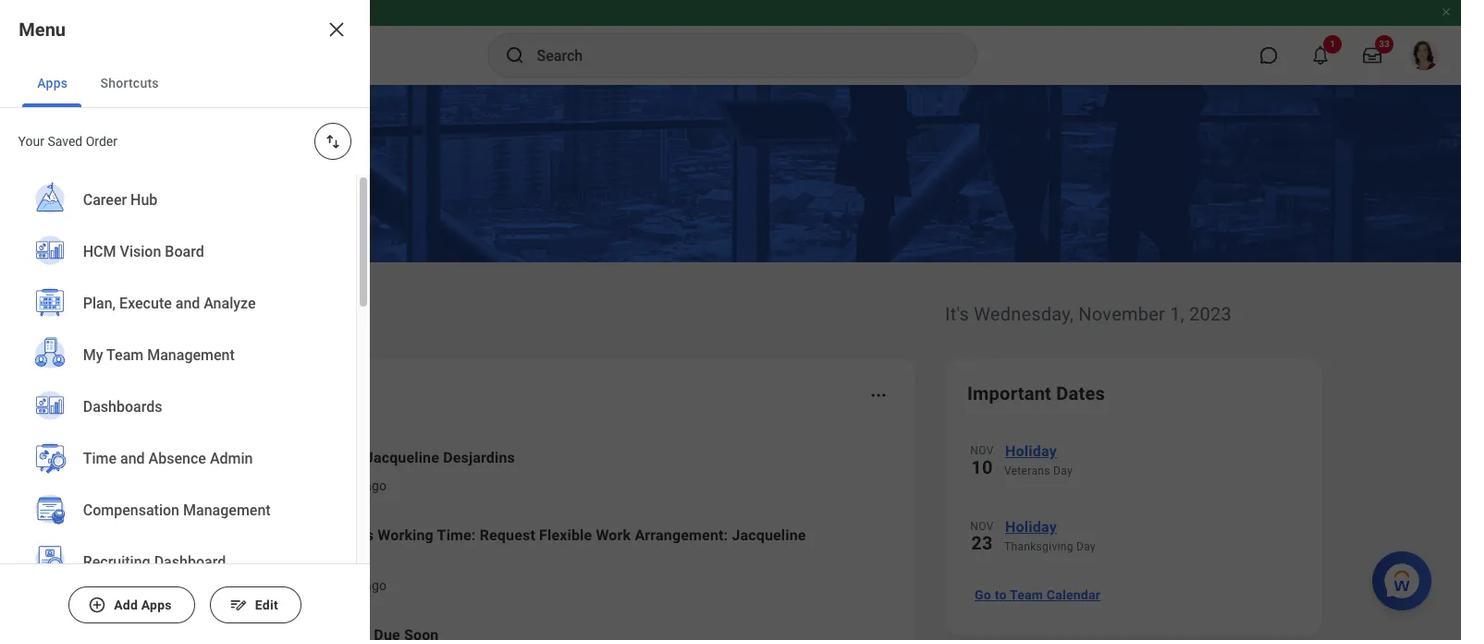 Task type: vqa. For each thing, say whether or not it's contained in the screenshot.
book open Image
no



Task type: describe. For each thing, give the bounding box(es) containing it.
0 vertical spatial and
[[176, 295, 200, 313]]

november
[[1079, 303, 1165, 326]]

1,
[[1170, 303, 1185, 326]]

tasks for 8
[[267, 579, 302, 594]]

execute
[[120, 295, 172, 313]]

working
[[378, 527, 434, 545]]

sort image
[[324, 132, 342, 151]]

your inside global navigation dialog
[[18, 134, 45, 149]]

time and absence admin
[[83, 451, 253, 468]]

hello there main content
[[0, 85, 1461, 641]]

my tasks - 8 day(s) ago
[[246, 579, 387, 594]]

recruiting dashboard link
[[22, 537, 334, 591]]

dates
[[1057, 383, 1105, 405]]

my tasks - 5 day(s) ago
[[246, 479, 387, 494]]

apps button
[[22, 59, 82, 107]]

my for my tasks - 5 day(s) ago
[[246, 479, 264, 494]]

dashboards
[[83, 399, 163, 416]]

nov for 10
[[971, 445, 994, 458]]

1 horizontal spatial apps
[[141, 598, 172, 613]]

day(s) for 8
[[324, 579, 361, 594]]

it's
[[945, 303, 969, 326]]

1 vertical spatial management
[[183, 503, 271, 520]]

my for my tasks - 8 day(s) ago
[[246, 579, 264, 594]]

inbox image
[[188, 458, 216, 486]]

analyze
[[204, 295, 256, 313]]

holiday thanksgiving day
[[1004, 519, 1096, 554]]

holiday button for 10
[[1004, 440, 1300, 464]]

go to team calendar button
[[967, 577, 1108, 614]]

important dates element
[[967, 429, 1300, 573]]

8
[[313, 579, 320, 594]]

hcm
[[83, 244, 116, 261]]

vaccination:
[[277, 450, 361, 467]]

update
[[246, 527, 294, 545]]

there
[[216, 293, 294, 328]]

desjardins inside update employee's working time: request flexible work arrangement: jacqueline desjardins
[[246, 549, 318, 567]]

hello there
[[139, 293, 294, 328]]

recruiting
[[83, 554, 151, 572]]

ago for my tasks - 8 day(s) ago
[[364, 579, 387, 594]]

employee's
[[298, 527, 374, 545]]

action
[[284, 383, 340, 405]]

jacqueline inside update employee's working time: request flexible work arrangement: jacqueline desjardins
[[732, 527, 806, 545]]

your inside hello there main content
[[240, 383, 279, 405]]

edit
[[255, 598, 278, 613]]

go to team calendar
[[975, 588, 1101, 603]]

request
[[480, 527, 536, 545]]

10
[[971, 457, 993, 479]]

time:
[[437, 527, 476, 545]]

saved
[[48, 134, 83, 149]]

dashboards link
[[22, 382, 334, 436]]

thanksgiving
[[1004, 541, 1074, 554]]

nov for 23
[[971, 521, 994, 534]]

flexible
[[539, 527, 592, 545]]

career hub
[[83, 192, 158, 209]]

nov 10
[[971, 445, 994, 479]]

holiday for 10
[[1005, 443, 1057, 461]]

0 vertical spatial management
[[148, 347, 235, 365]]

day for 10
[[1054, 465, 1073, 478]]

order
[[86, 134, 118, 149]]

x image
[[326, 18, 348, 41]]



Task type: locate. For each thing, give the bounding box(es) containing it.
0 vertical spatial day(s)
[[324, 479, 361, 494]]

1 horizontal spatial and
[[176, 295, 200, 313]]

go
[[975, 588, 991, 603]]

calendar
[[1047, 588, 1101, 603]]

hcm vision board link
[[22, 227, 334, 280]]

banner
[[0, 0, 1461, 85]]

search image
[[504, 44, 526, 67]]

2 - from the top
[[306, 579, 309, 594]]

0 vertical spatial -
[[306, 479, 309, 494]]

1 vertical spatial day(s)
[[324, 579, 361, 594]]

1 nov from the top
[[971, 445, 994, 458]]

plus circle image
[[88, 597, 106, 615]]

holiday button for 23
[[1004, 516, 1300, 540]]

management
[[148, 347, 235, 365], [183, 503, 271, 520]]

add for add apps
[[114, 598, 138, 613]]

it's wednesday, november 1, 2023
[[945, 303, 1232, 326]]

1 vertical spatial my
[[246, 479, 264, 494]]

add
[[246, 450, 273, 467], [114, 598, 138, 613]]

0 horizontal spatial day
[[1054, 465, 1073, 478]]

team inside button
[[1010, 588, 1043, 603]]

update employee's working time: request flexible work arrangement: jacqueline desjardins
[[246, 527, 806, 567]]

0 horizontal spatial apps
[[37, 76, 67, 91]]

your left action
[[240, 383, 279, 405]]

1 vertical spatial ago
[[364, 579, 387, 594]]

add for add vaccination: jacqueline desjardins
[[246, 450, 273, 467]]

management up awaiting
[[148, 347, 235, 365]]

important
[[967, 383, 1052, 405]]

1 - from the top
[[306, 479, 309, 494]]

add inside awaiting your action list
[[246, 450, 273, 467]]

holiday button
[[1004, 440, 1300, 464], [1004, 516, 1300, 540]]

0 vertical spatial your
[[18, 134, 45, 149]]

0 vertical spatial team
[[107, 347, 144, 365]]

2 ago from the top
[[364, 579, 387, 594]]

my down admin
[[246, 479, 264, 494]]

2 nov from the top
[[971, 521, 994, 534]]

add apps
[[114, 598, 172, 613]]

-
[[306, 479, 309, 494], [306, 579, 309, 594]]

1 day(s) from the top
[[324, 479, 361, 494]]

day(s) right 8
[[324, 579, 361, 594]]

1 vertical spatial holiday button
[[1004, 516, 1300, 540]]

tasks up edit
[[267, 579, 302, 594]]

0 vertical spatial tasks
[[267, 479, 302, 494]]

holiday up veterans
[[1005, 443, 1057, 461]]

my for my team management
[[83, 347, 103, 365]]

hello
[[139, 293, 209, 328]]

plan, execute and analyze link
[[22, 278, 334, 332]]

holiday up thanksgiving
[[1005, 519, 1057, 536]]

plan, execute and analyze
[[83, 295, 256, 313]]

day(s) right 5
[[324, 479, 361, 494]]

arrangement:
[[635, 527, 728, 545]]

veterans
[[1004, 465, 1050, 478]]

desjardins up the time:
[[443, 450, 515, 467]]

ago down add vaccination: jacqueline desjardins at the bottom of page
[[364, 479, 387, 494]]

add right plus circle image at the bottom of the page
[[114, 598, 138, 613]]

team inside global navigation dialog
[[107, 347, 144, 365]]

- left 8
[[306, 579, 309, 594]]

notifications large image
[[1312, 46, 1330, 65]]

inbox large image
[[1363, 46, 1382, 65]]

tab list
[[0, 59, 370, 108]]

- for 5
[[306, 479, 309, 494]]

1 holiday from the top
[[1005, 443, 1057, 461]]

management down inbox icon
[[183, 503, 271, 520]]

apps
[[37, 76, 67, 91], [141, 598, 172, 613]]

compensation management link
[[22, 486, 334, 539]]

career
[[83, 192, 127, 209]]

ago for my tasks - 5 day(s) ago
[[364, 479, 387, 494]]

nov
[[971, 445, 994, 458], [971, 521, 994, 534]]

compensation management
[[83, 503, 271, 520]]

1 ago from the top
[[364, 479, 387, 494]]

jacqueline
[[365, 450, 439, 467], [732, 527, 806, 545]]

add vaccination: jacqueline desjardins
[[246, 450, 515, 467]]

inbox image
[[188, 547, 216, 574]]

1 vertical spatial your
[[240, 383, 279, 405]]

0 vertical spatial jacqueline
[[365, 450, 439, 467]]

2 day(s) from the top
[[324, 579, 361, 594]]

desjardins
[[443, 450, 515, 467], [246, 549, 318, 567]]

1 vertical spatial -
[[306, 579, 309, 594]]

1 vertical spatial day
[[1077, 541, 1096, 554]]

add inside button
[[114, 598, 138, 613]]

1 horizontal spatial day
[[1077, 541, 1096, 554]]

my up edit
[[246, 579, 264, 594]]

add apps button
[[69, 587, 195, 624]]

day for 23
[[1077, 541, 1096, 554]]

2 holiday from the top
[[1005, 519, 1057, 536]]

edit button
[[210, 587, 301, 624]]

0 horizontal spatial jacqueline
[[365, 450, 439, 467]]

wednesday,
[[974, 303, 1074, 326]]

close environment banner image
[[1441, 6, 1452, 18]]

1 horizontal spatial add
[[246, 450, 273, 467]]

ago down working
[[364, 579, 387, 594]]

1 vertical spatial holiday
[[1005, 519, 1057, 536]]

2 tasks from the top
[[267, 579, 302, 594]]

- left 5
[[306, 479, 309, 494]]

add right inbox icon
[[246, 450, 273, 467]]

time and absence admin link
[[22, 434, 334, 487]]

important dates
[[967, 383, 1105, 405]]

0 vertical spatial add
[[246, 450, 273, 467]]

jacqueline right 'arrangement:'
[[732, 527, 806, 545]]

my team management
[[83, 347, 235, 365]]

1 horizontal spatial desjardins
[[443, 450, 515, 467]]

1 horizontal spatial team
[[1010, 588, 1043, 603]]

admin
[[210, 451, 253, 468]]

time
[[83, 451, 117, 468]]

apps inside 'tab list'
[[37, 76, 67, 91]]

list containing career hub
[[0, 175, 356, 641]]

my inside list
[[83, 347, 103, 365]]

vision
[[120, 244, 161, 261]]

0 vertical spatial my
[[83, 347, 103, 365]]

my down plan,
[[83, 347, 103, 365]]

5
[[313, 479, 320, 494]]

menu
[[18, 18, 65, 41]]

and
[[176, 295, 200, 313], [121, 451, 145, 468]]

- for 8
[[306, 579, 309, 594]]

your left the saved
[[18, 134, 45, 149]]

0 vertical spatial ago
[[364, 479, 387, 494]]

2023
[[1190, 303, 1232, 326]]

list inside global navigation dialog
[[0, 175, 356, 641]]

apps down menu
[[37, 76, 67, 91]]

work
[[596, 527, 631, 545]]

career hub link
[[22, 175, 334, 228]]

holiday for 23
[[1005, 519, 1057, 536]]

day inside holiday veterans day
[[1054, 465, 1073, 478]]

2 holiday button from the top
[[1004, 516, 1300, 540]]

plan,
[[83, 295, 116, 313]]

1 horizontal spatial your
[[240, 383, 279, 405]]

compensation
[[83, 503, 180, 520]]

day(s)
[[324, 479, 361, 494], [324, 579, 361, 594]]

your
[[18, 134, 45, 149], [240, 383, 279, 405]]

0 horizontal spatial your
[[18, 134, 45, 149]]

tab list containing apps
[[0, 59, 370, 108]]

board
[[165, 244, 204, 261]]

0 vertical spatial holiday button
[[1004, 440, 1300, 464]]

holiday inside holiday thanksgiving day
[[1005, 519, 1057, 536]]

desjardins down update
[[246, 549, 318, 567]]

ago
[[364, 479, 387, 494], [364, 579, 387, 594]]

hub
[[131, 192, 158, 209]]

global navigation dialog
[[0, 0, 370, 641]]

awaiting your action list
[[161, 433, 894, 641]]

day
[[1054, 465, 1073, 478], [1077, 541, 1096, 554]]

1 vertical spatial team
[[1010, 588, 1043, 603]]

day inside holiday thanksgiving day
[[1077, 541, 1096, 554]]

0 vertical spatial desjardins
[[443, 450, 515, 467]]

awaiting your action
[[161, 383, 340, 405]]

nov 23
[[971, 521, 994, 555]]

list
[[0, 175, 356, 641]]

0 horizontal spatial and
[[121, 451, 145, 468]]

my
[[83, 347, 103, 365], [246, 479, 264, 494], [246, 579, 264, 594]]

1 vertical spatial jacqueline
[[732, 527, 806, 545]]

day right veterans
[[1054, 465, 1073, 478]]

tasks for 5
[[267, 479, 302, 494]]

dashboard
[[154, 554, 226, 572]]

23
[[971, 533, 993, 555]]

shortcuts
[[101, 76, 159, 91]]

1 vertical spatial and
[[121, 451, 145, 468]]

to
[[995, 588, 1007, 603]]

1 tasks from the top
[[267, 479, 302, 494]]

0 vertical spatial apps
[[37, 76, 67, 91]]

1 vertical spatial apps
[[141, 598, 172, 613]]

day(s) for 5
[[324, 479, 361, 494]]

1 horizontal spatial jacqueline
[[732, 527, 806, 545]]

your saved order
[[18, 134, 118, 149]]

1 vertical spatial nov
[[971, 521, 994, 534]]

holiday
[[1005, 443, 1057, 461], [1005, 519, 1057, 536]]

awaiting
[[161, 383, 235, 405]]

my team management link
[[22, 330, 334, 384]]

0 vertical spatial holiday
[[1005, 443, 1057, 461]]

nov left holiday veterans day
[[971, 445, 994, 458]]

profile logan mcneil element
[[1399, 35, 1450, 76]]

0 horizontal spatial team
[[107, 347, 144, 365]]

apps down the recruiting dashboard
[[141, 598, 172, 613]]

hcm vision board
[[83, 244, 204, 261]]

day right thanksgiving
[[1077, 541, 1096, 554]]

1 vertical spatial desjardins
[[246, 549, 318, 567]]

jacqueline up working
[[365, 450, 439, 467]]

tasks left 5
[[267, 479, 302, 494]]

team up 'dashboards'
[[107, 347, 144, 365]]

0 vertical spatial day
[[1054, 465, 1073, 478]]

holiday inside holiday veterans day
[[1005, 443, 1057, 461]]

recruiting dashboard
[[83, 554, 226, 572]]

team
[[107, 347, 144, 365], [1010, 588, 1043, 603]]

2 vertical spatial my
[[246, 579, 264, 594]]

nov down 10
[[971, 521, 994, 534]]

1 vertical spatial tasks
[[267, 579, 302, 594]]

text edit image
[[229, 597, 248, 615]]

0 horizontal spatial desjardins
[[246, 549, 318, 567]]

holiday veterans day
[[1004, 443, 1073, 478]]

1 holiday button from the top
[[1004, 440, 1300, 464]]

shortcuts button
[[86, 59, 174, 107]]

1 vertical spatial add
[[114, 598, 138, 613]]

0 vertical spatial nov
[[971, 445, 994, 458]]

0 horizontal spatial add
[[114, 598, 138, 613]]

tasks
[[267, 479, 302, 494], [267, 579, 302, 594]]

team right to
[[1010, 588, 1043, 603]]

absence
[[149, 451, 206, 468]]



